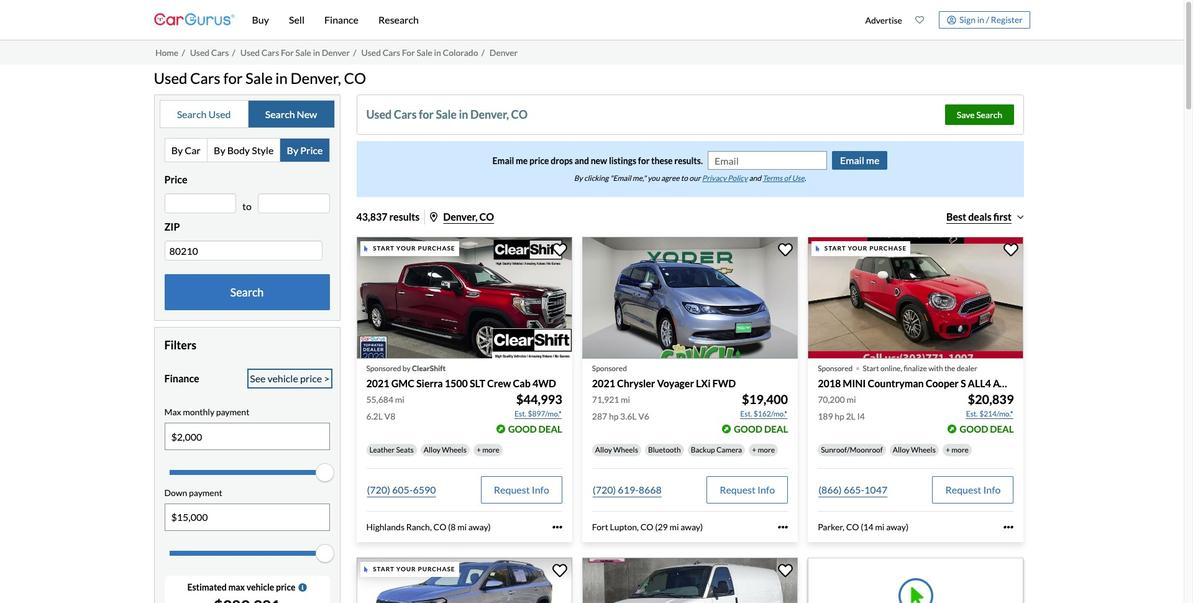 Task type: locate. For each thing, give the bounding box(es) containing it.
mouse pointer image for by
[[364, 246, 368, 252]]

more for ·
[[952, 445, 969, 454]]

$20,839 est. $214/mo.*
[[967, 392, 1014, 418]]

saved cars image
[[916, 16, 925, 24]]

away)
[[469, 522, 491, 532], [681, 522, 703, 532], [887, 522, 909, 532]]

3 alloy wheels from the left
[[893, 445, 936, 454]]

1 horizontal spatial to
[[681, 174, 688, 183]]

mi right (29
[[670, 522, 679, 532]]

1 horizontal spatial more
[[758, 445, 775, 454]]

2 good deal from the left
[[734, 423, 788, 435]]

1500
[[445, 377, 468, 389]]

price left >
[[300, 373, 322, 384]]

2 horizontal spatial request info button
[[933, 476, 1014, 504]]

est. $214/mo.* button
[[966, 408, 1014, 420]]

est. inside $20,839 est. $214/mo.*
[[967, 409, 979, 418]]

for
[[281, 47, 294, 58], [402, 47, 415, 58]]

me inside button
[[867, 154, 880, 166]]

user icon image
[[947, 15, 957, 24]]

denver down finance "dropdown button"
[[322, 47, 350, 58]]

0 horizontal spatial +
[[477, 445, 481, 454]]

3 est. from the left
[[967, 409, 979, 418]]

Max monthly payment text field
[[165, 424, 329, 450]]

1 horizontal spatial alloy wheels
[[596, 445, 638, 454]]

backup camera
[[691, 445, 742, 454]]

info for clearshift
[[532, 484, 550, 495]]

in
[[978, 14, 985, 25], [313, 47, 320, 58], [434, 47, 441, 58], [276, 69, 288, 87], [459, 108, 469, 121]]

1 vertical spatial and
[[749, 174, 762, 183]]

2021 inside sponsored by clearshift 2021 gmc sierra 1500 slt crew cab 4wd
[[367, 377, 390, 389]]

3 good from the left
[[960, 423, 989, 435]]

finance inside finance "dropdown button"
[[325, 14, 359, 25]]

3 deal from the left
[[991, 423, 1014, 435]]

in inside menu item
[[978, 14, 985, 25]]

menu
[[859, 2, 1031, 37]]

sponsored inside sponsored · start online, finalize with the dealer 2018 mini countryman cooper s all4 awd
[[818, 364, 853, 373]]

deal down $162/mo.*
[[765, 423, 788, 435]]

(866) 665-1047 button
[[818, 476, 889, 504]]

1 alloy wheels from the left
[[424, 445, 467, 454]]

hp inside 70,200 mi 189 hp 2l i4
[[835, 411, 845, 421]]

2 horizontal spatial deal
[[991, 423, 1014, 435]]

0 vertical spatial price
[[300, 144, 323, 156]]

ZIP telephone field
[[164, 241, 322, 261]]

by right style
[[287, 144, 299, 156]]

1 deal from the left
[[539, 423, 563, 435]]

1 2021 from the left
[[367, 377, 390, 389]]

1 horizontal spatial request info button
[[707, 476, 788, 504]]

search down zip telephone field
[[230, 285, 264, 299]]

2 hp from the left
[[835, 411, 845, 421]]

0 vertical spatial for
[[223, 69, 243, 87]]

3 request info from the left
[[946, 484, 1001, 495]]

(720) inside 'button'
[[367, 484, 390, 495]]

email me price drops and new listings for these results.
[[493, 155, 703, 166]]

advertise
[[866, 15, 903, 25]]

finance down filters
[[164, 373, 199, 384]]

1 vertical spatial used cars for sale in denver, co
[[367, 108, 528, 121]]

0 vertical spatial finance
[[325, 14, 359, 25]]

menu bar
[[235, 0, 859, 40]]

2 horizontal spatial alloy
[[893, 445, 910, 454]]

0 horizontal spatial away)
[[469, 522, 491, 532]]

1 horizontal spatial for
[[419, 108, 434, 121]]

sell button
[[279, 0, 315, 40]]

2021 up 71,921 at the bottom of page
[[592, 377, 616, 389]]

dealer
[[957, 364, 978, 373]]

(866)
[[819, 484, 842, 495]]

1 horizontal spatial wheels
[[614, 445, 638, 454]]

0 horizontal spatial email
[[493, 155, 514, 166]]

3 more from the left
[[952, 445, 969, 454]]

1 horizontal spatial away)
[[681, 522, 703, 532]]

2 horizontal spatial wheels
[[912, 445, 936, 454]]

2 2021 from the left
[[592, 377, 616, 389]]

2 request info from the left
[[720, 484, 775, 495]]

0 horizontal spatial deal
[[539, 423, 563, 435]]

1 horizontal spatial finance
[[325, 14, 359, 25]]

me for email me price drops and new listings for these results.
[[516, 155, 528, 166]]

1 sponsored from the left
[[367, 364, 401, 373]]

2 for from the left
[[402, 47, 415, 58]]

est. inside $44,993 est. $897/mo.*
[[515, 409, 527, 418]]

research button
[[369, 0, 429, 40]]

1 horizontal spatial ellipsis h image
[[1004, 522, 1014, 532]]

3 info from the left
[[984, 484, 1001, 495]]

3 good deal from the left
[[960, 423, 1014, 435]]

$44,993
[[517, 392, 563, 407]]

deal
[[539, 423, 563, 435], [765, 423, 788, 435], [991, 423, 1014, 435]]

good deal down est. $214/mo.* button
[[960, 423, 1014, 435]]

1 vertical spatial price
[[300, 373, 322, 384]]

2 horizontal spatial away)
[[887, 522, 909, 532]]

denver
[[322, 47, 350, 58], [490, 47, 518, 58]]

sponsored
[[367, 364, 401, 373], [592, 364, 627, 373], [818, 364, 853, 373]]

2 horizontal spatial alloy wheels
[[893, 445, 936, 454]]

71,921
[[592, 394, 620, 405]]

1 ellipsis h image from the left
[[553, 522, 563, 532]]

2 horizontal spatial sponsored
[[818, 364, 853, 373]]

price left info circle icon
[[276, 582, 296, 592]]

countryman
[[868, 377, 924, 389]]

start inside sponsored · start online, finalize with the dealer 2018 mini countryman cooper s all4 awd
[[863, 364, 880, 373]]

1 horizontal spatial info
[[758, 484, 775, 495]]

est. down $44,993
[[515, 409, 527, 418]]

alloy right sunroof/moonroof
[[893, 445, 910, 454]]

2 horizontal spatial est.
[[967, 409, 979, 418]]

sign in / register menu item
[[931, 11, 1031, 29]]

to left "our"
[[681, 174, 688, 183]]

2 vertical spatial price
[[276, 582, 296, 592]]

(720) left 619-
[[593, 484, 616, 495]]

good down est. $162/mo.* button on the right of page
[[734, 423, 763, 435]]

denver,
[[291, 69, 341, 87], [471, 108, 509, 121], [444, 211, 478, 223]]

mi down 'mini'
[[847, 394, 856, 405]]

3 + from the left
[[946, 445, 951, 454]]

1 vertical spatial finance
[[164, 373, 199, 384]]

mouse pointer image inside start your purchase link
[[364, 566, 368, 573]]

0 horizontal spatial request info
[[494, 484, 550, 495]]

2 horizontal spatial + more
[[946, 445, 969, 454]]

3.6l
[[621, 411, 637, 421]]

1 info from the left
[[532, 484, 550, 495]]

all4
[[968, 377, 992, 389]]

clearshift image
[[493, 328, 573, 359]]

our
[[690, 174, 701, 183]]

1 request from the left
[[494, 484, 530, 495]]

search for search used
[[177, 108, 207, 120]]

1 alloy from the left
[[424, 445, 441, 454]]

and right policy
[[749, 174, 762, 183]]

1 horizontal spatial price
[[300, 373, 322, 384]]

sponsored up chrysler
[[592, 364, 627, 373]]

search right save
[[977, 110, 1003, 120]]

6.2l
[[367, 411, 383, 421]]

0 horizontal spatial denver
[[322, 47, 350, 58]]

colorado
[[443, 47, 478, 58]]

est. $162/mo.* button
[[740, 408, 788, 420]]

+
[[477, 445, 481, 454], [752, 445, 757, 454], [946, 445, 951, 454]]

sponsored inside 'sponsored 2021 chrysler voyager lxi fwd'
[[592, 364, 627, 373]]

home / used cars / used cars for sale in denver / used cars for sale in colorado / denver
[[155, 47, 518, 58]]

hp left 2l
[[835, 411, 845, 421]]

by left 'body'
[[214, 144, 225, 156]]

0 horizontal spatial and
[[575, 155, 589, 166]]

for down "sell" dropdown button at the left top of the page
[[281, 47, 294, 58]]

0 horizontal spatial sponsored
[[367, 364, 401, 373]]

terms of use link
[[763, 174, 805, 183]]

search button
[[164, 274, 330, 310]]

1 good from the left
[[508, 423, 537, 435]]

search left new at the top left of page
[[265, 108, 295, 120]]

0 horizontal spatial (720)
[[367, 484, 390, 495]]

0 horizontal spatial me
[[516, 155, 528, 166]]

email
[[841, 154, 865, 166], [493, 155, 514, 166]]

0 horizontal spatial for
[[281, 47, 294, 58]]

by body style tab
[[208, 139, 281, 162]]

body
[[227, 144, 250, 156]]

sell
[[289, 14, 305, 25]]

/ inside menu item
[[987, 14, 990, 25]]

the
[[945, 364, 956, 373]]

1 horizontal spatial for
[[402, 47, 415, 58]]

0 horizontal spatial finance
[[164, 373, 199, 384]]

1 horizontal spatial deal
[[765, 423, 788, 435]]

2 est. from the left
[[741, 409, 753, 418]]

payment
[[216, 407, 250, 417], [189, 488, 222, 498]]

0 horizontal spatial more
[[483, 445, 500, 454]]

privacy
[[702, 174, 727, 183]]

cars
[[211, 47, 229, 58], [262, 47, 279, 58], [383, 47, 400, 58], [190, 69, 221, 87], [394, 108, 417, 121]]

away) right (8
[[469, 522, 491, 532]]

search
[[177, 108, 207, 120], [265, 108, 295, 120], [977, 110, 1003, 120], [230, 285, 264, 299]]

0 horizontal spatial to
[[243, 200, 252, 212]]

1 + more from the left
[[477, 445, 500, 454]]

1 horizontal spatial good
[[734, 423, 763, 435]]

good deal down the est. $897/mo.* button
[[508, 423, 563, 435]]

/ down finance "dropdown button"
[[353, 47, 357, 58]]

2 (720) from the left
[[593, 484, 616, 495]]

1 away) from the left
[[469, 522, 491, 532]]

price down by car tab
[[164, 174, 188, 185]]

for down research dropdown button
[[402, 47, 415, 58]]

hp right 287
[[609, 411, 619, 421]]

2021 up 55,684 at bottom left
[[367, 377, 390, 389]]

mouse pointer image
[[364, 246, 368, 252], [816, 246, 820, 252], [364, 566, 368, 573]]

tab list
[[159, 100, 335, 128], [164, 138, 330, 162]]

+ more for clearshift
[[477, 445, 500, 454]]

2 alloy from the left
[[596, 445, 612, 454]]

away) right (29
[[681, 522, 703, 532]]

1 denver from the left
[[322, 47, 350, 58]]

sponsored inside sponsored by clearshift 2021 gmc sierra 1500 slt crew cab 4wd
[[367, 364, 401, 373]]

$19,400 est. $162/mo.*
[[741, 392, 788, 418]]

2 + from the left
[[752, 445, 757, 454]]

sign
[[960, 14, 976, 25]]

seats
[[396, 445, 414, 454]]

2 horizontal spatial request
[[946, 484, 982, 495]]

3 wheels from the left
[[912, 445, 936, 454]]

1 horizontal spatial alloy
[[596, 445, 612, 454]]

tab list containing search used
[[159, 100, 335, 128]]

0 vertical spatial price
[[530, 155, 549, 166]]

0 horizontal spatial wheels
[[442, 445, 467, 454]]

by clicking "email me," you agree to our privacy policy and terms of use .
[[574, 174, 807, 183]]

purchase
[[418, 245, 455, 252], [870, 245, 907, 252], [418, 565, 455, 573]]

est. down $20,839
[[967, 409, 979, 418]]

1 request info button from the left
[[481, 476, 563, 504]]

(720) left "605-"
[[367, 484, 390, 495]]

hp inside 71,921 mi 287 hp 3.6l v6
[[609, 411, 619, 421]]

·
[[856, 355, 861, 378]]

1 horizontal spatial request info
[[720, 484, 775, 495]]

crew
[[487, 377, 511, 389]]

est. for clearshift
[[515, 409, 527, 418]]

deal down $897/mo.*
[[539, 423, 563, 435]]

good down the est. $897/mo.* button
[[508, 423, 537, 435]]

and left the new
[[575, 155, 589, 166]]

1 request info from the left
[[494, 484, 550, 495]]

mi right (8
[[458, 522, 467, 532]]

research
[[379, 14, 419, 25]]

1 vertical spatial to
[[243, 200, 252, 212]]

2 horizontal spatial price
[[530, 155, 549, 166]]

leather seats
[[370, 445, 414, 454]]

2 horizontal spatial good
[[960, 423, 989, 435]]

est. for ·
[[967, 409, 979, 418]]

(720) inside button
[[593, 484, 616, 495]]

sponsored up '2018'
[[818, 364, 853, 373]]

55,684 mi 6.2l v8
[[367, 394, 405, 421]]

s
[[961, 377, 967, 389]]

used cars for sale in denver, co
[[154, 69, 366, 87], [367, 108, 528, 121]]

away) right "(14" at bottom
[[887, 522, 909, 532]]

est.
[[515, 409, 527, 418], [741, 409, 753, 418], [967, 409, 979, 418]]

1 vertical spatial tab list
[[164, 138, 330, 162]]

sponsored for by
[[367, 364, 401, 373]]

1 more from the left
[[483, 445, 500, 454]]

+ for clearshift
[[477, 445, 481, 454]]

lupton,
[[610, 522, 639, 532]]

4wd
[[533, 377, 556, 389]]

2 horizontal spatial info
[[984, 484, 1001, 495]]

search new
[[265, 108, 317, 120]]

price inside see vehicle price > link
[[300, 373, 322, 384]]

1 good deal from the left
[[508, 423, 563, 435]]

1 horizontal spatial +
[[752, 445, 757, 454]]

good deal
[[508, 423, 563, 435], [734, 423, 788, 435], [960, 423, 1014, 435]]

sponsored for 2021
[[592, 364, 627, 373]]

3 request info button from the left
[[933, 476, 1014, 504]]

your for ·
[[848, 245, 868, 252]]

alloy right seats
[[424, 445, 441, 454]]

used inside tab
[[209, 108, 231, 120]]

sponsored left by
[[367, 364, 401, 373]]

2 sponsored from the left
[[592, 364, 627, 373]]

deal for clearshift
[[539, 423, 563, 435]]

by
[[171, 144, 183, 156], [214, 144, 225, 156], [287, 144, 299, 156], [574, 174, 583, 183]]

$20,839
[[968, 392, 1014, 407]]

(720) 605-6590
[[367, 484, 436, 495]]

by for by car
[[171, 144, 183, 156]]

/ left register
[[987, 14, 990, 25]]

+ more for ·
[[946, 445, 969, 454]]

1 horizontal spatial email
[[841, 154, 865, 166]]

email inside button
[[841, 154, 865, 166]]

1 horizontal spatial request
[[720, 484, 756, 495]]

hp
[[609, 411, 619, 421], [835, 411, 845, 421]]

1 horizontal spatial est.
[[741, 409, 753, 418]]

1 vertical spatial for
[[419, 108, 434, 121]]

price inside tab
[[300, 144, 323, 156]]

1 horizontal spatial me
[[867, 154, 880, 166]]

2 request info button from the left
[[707, 476, 788, 504]]

1 horizontal spatial and
[[749, 174, 762, 183]]

3 alloy from the left
[[893, 445, 910, 454]]

alloy wheels for ·
[[893, 445, 936, 454]]

agree
[[661, 174, 680, 183]]

0 horizontal spatial info
[[532, 484, 550, 495]]

0 horizontal spatial good
[[508, 423, 537, 435]]

payment up max monthly payment text field
[[216, 407, 250, 417]]

2 horizontal spatial good deal
[[960, 423, 1014, 435]]

0 horizontal spatial alloy wheels
[[424, 445, 467, 454]]

billet silver metallic clearcoat 2021 chrysler voyager lxi fwd minivan front-wheel drive 9-speed automatic image
[[582, 237, 798, 359]]

your
[[397, 245, 416, 252], [848, 245, 868, 252], [397, 565, 416, 573]]

away) for $44,993
[[469, 522, 491, 532]]

Down payment text field
[[165, 504, 329, 530]]

0 horizontal spatial hp
[[609, 411, 619, 421]]

search up car
[[177, 108, 207, 120]]

with
[[929, 364, 944, 373]]

search for search
[[230, 285, 264, 299]]

by left car
[[171, 144, 183, 156]]

mi down gmc
[[395, 394, 405, 405]]

finance up home / used cars / used cars for sale in denver / used cars for sale in colorado / denver
[[325, 14, 359, 25]]

Price number field
[[164, 194, 236, 213]]

1 (720) from the left
[[367, 484, 390, 495]]

good down est. $214/mo.* button
[[960, 423, 989, 435]]

v6
[[639, 411, 650, 421]]

co
[[344, 69, 366, 87], [511, 108, 528, 121], [480, 211, 494, 223], [434, 522, 447, 532], [641, 522, 654, 532], [847, 522, 860, 532]]

vehicle right see
[[268, 373, 298, 384]]

by for by price
[[287, 144, 299, 156]]

price down new at the top left of page
[[300, 144, 323, 156]]

0 horizontal spatial + more
[[477, 445, 500, 454]]

0 horizontal spatial request info button
[[481, 476, 563, 504]]

est. down $19,400
[[741, 409, 753, 418]]

1 + from the left
[[477, 445, 481, 454]]

3 sponsored from the left
[[818, 364, 853, 373]]

2 + more from the left
[[752, 445, 775, 454]]

0 horizontal spatial ellipsis h image
[[553, 522, 563, 532]]

1 horizontal spatial (720)
[[593, 484, 616, 495]]

1 vertical spatial vehicle
[[247, 582, 274, 592]]

0 horizontal spatial price
[[164, 174, 188, 185]]

+ for ·
[[946, 445, 951, 454]]

1 vertical spatial price
[[164, 174, 188, 185]]

menu containing sign in / register
[[859, 2, 1031, 37]]

1 horizontal spatial price
[[300, 144, 323, 156]]

2 away) from the left
[[681, 522, 703, 532]]

price left drops
[[530, 155, 549, 166]]

good deal down est. $162/mo.* button on the right of page
[[734, 423, 788, 435]]

request info for ·
[[946, 484, 1001, 495]]

mi up 3.6l in the bottom of the page
[[621, 394, 631, 405]]

payment right down
[[189, 488, 222, 498]]

3 + more from the left
[[946, 445, 969, 454]]

save search button
[[946, 105, 1014, 125]]

alloy wheels for clearshift
[[424, 445, 467, 454]]

me for email me
[[867, 154, 880, 166]]

mi inside 70,200 mi 189 hp 2l i4
[[847, 394, 856, 405]]

1 hp from the left
[[609, 411, 619, 421]]

1 horizontal spatial good deal
[[734, 423, 788, 435]]

3 request from the left
[[946, 484, 982, 495]]

used
[[190, 47, 210, 58], [240, 47, 260, 58], [362, 47, 381, 58], [154, 69, 187, 87], [367, 108, 392, 121], [209, 108, 231, 120]]

camera
[[717, 445, 742, 454]]

search inside button
[[230, 285, 264, 299]]

0 horizontal spatial price
[[276, 582, 296, 592]]

0 horizontal spatial est.
[[515, 409, 527, 418]]

1 wheels from the left
[[442, 445, 467, 454]]

deal down $214/mo.*
[[991, 423, 1014, 435]]

to up zip telephone field
[[243, 200, 252, 212]]

purchase for clearshift
[[418, 245, 455, 252]]

1 horizontal spatial denver
[[490, 47, 518, 58]]

vehicle right max
[[247, 582, 274, 592]]

ellipsis h image
[[553, 522, 563, 532], [1004, 522, 1014, 532]]

to
[[681, 174, 688, 183], [243, 200, 252, 212]]

request info
[[494, 484, 550, 495], [720, 484, 775, 495], [946, 484, 1001, 495]]

1 est. from the left
[[515, 409, 527, 418]]

0 horizontal spatial request
[[494, 484, 530, 495]]

1 horizontal spatial 2021
[[592, 377, 616, 389]]

request info for clearshift
[[494, 484, 550, 495]]

2 horizontal spatial request info
[[946, 484, 1001, 495]]

denver right colorado
[[490, 47, 518, 58]]

alloy down 287
[[596, 445, 612, 454]]

2 vertical spatial for
[[638, 155, 650, 166]]

2 horizontal spatial more
[[952, 445, 969, 454]]

0 vertical spatial tab list
[[159, 100, 335, 128]]

info
[[532, 484, 550, 495], [758, 484, 775, 495], [984, 484, 1001, 495]]

good
[[508, 423, 537, 435], [734, 423, 763, 435], [960, 423, 989, 435]]

1 horizontal spatial hp
[[835, 411, 845, 421]]

wheels
[[442, 445, 467, 454], [614, 445, 638, 454], [912, 445, 936, 454]]

2 horizontal spatial +
[[946, 445, 951, 454]]

1 horizontal spatial + more
[[752, 445, 775, 454]]

you
[[648, 174, 660, 183]]

0 horizontal spatial alloy
[[424, 445, 441, 454]]

clearshift
[[412, 364, 446, 373]]

chrysler
[[617, 377, 656, 389]]

by inside tab
[[287, 144, 299, 156]]

2 ellipsis h image from the left
[[1004, 522, 1014, 532]]

0 horizontal spatial 2021
[[367, 377, 390, 389]]

estimated max vehicle price
[[187, 582, 296, 592]]

1 vertical spatial payment
[[189, 488, 222, 498]]



Task type: vqa. For each thing, say whether or not it's contained in the screenshot.
"Start Your Purchase" associated with ·
yes



Task type: describe. For each thing, give the bounding box(es) containing it.
map marker alt image
[[430, 212, 438, 222]]

quicksilver metallic 2021 gmc terrain slt awd suv / crossover four-wheel drive 9-speed automatic image
[[357, 558, 573, 603]]

43,837
[[357, 211, 388, 223]]

1047
[[865, 484, 888, 495]]

more for clearshift
[[483, 445, 500, 454]]

mi right "(14" at bottom
[[876, 522, 885, 532]]

"email
[[610, 174, 631, 183]]

wheels for clearshift
[[442, 445, 467, 454]]

tab list containing by car
[[164, 138, 330, 162]]

2 request from the left
[[720, 484, 756, 495]]

sponsored 2021 chrysler voyager lxi fwd
[[592, 364, 736, 389]]

>
[[324, 373, 330, 384]]

1 vertical spatial denver,
[[471, 108, 509, 121]]

style
[[252, 144, 274, 156]]

clicking
[[584, 174, 609, 183]]

0 vertical spatial used cars for sale in denver, co
[[154, 69, 366, 87]]

0 horizontal spatial for
[[223, 69, 243, 87]]

43,837 results
[[357, 211, 420, 223]]

i4
[[858, 411, 865, 421]]

results.
[[675, 155, 703, 166]]

info circle image
[[298, 583, 307, 592]]

drops
[[551, 155, 573, 166]]

2 horizontal spatial for
[[638, 155, 650, 166]]

search for search new
[[265, 108, 295, 120]]

by price tab
[[281, 139, 329, 162]]

est. inside $19,400 est. $162/mo.*
[[741, 409, 753, 418]]

189
[[818, 411, 833, 421]]

privacy policy link
[[702, 174, 748, 183]]

(720) for $19,400
[[593, 484, 616, 495]]

backup
[[691, 445, 715, 454]]

Email email field
[[709, 152, 827, 169]]

summit white 2020 gmc savana cargo 3500 extended rwd van rear-wheel drive automatic image
[[582, 558, 798, 603]]

of
[[784, 174, 791, 183]]

fwd
[[713, 377, 736, 389]]

use
[[792, 174, 805, 183]]

your for by
[[397, 245, 416, 252]]

buy
[[252, 14, 269, 25]]

70,200 mi 189 hp 2l i4
[[818, 394, 865, 421]]

ranch,
[[406, 522, 432, 532]]

new
[[591, 155, 608, 166]]

mini
[[843, 377, 866, 389]]

(14
[[861, 522, 874, 532]]

Enter maximum price number field
[[258, 194, 330, 213]]

good for ·
[[960, 423, 989, 435]]

email for email me price drops and new listings for these results.
[[493, 155, 514, 166]]

menu bar containing buy
[[235, 0, 859, 40]]

sponsored · start online, finalize with the dealer 2018 mini countryman cooper s all4 awd
[[818, 355, 1018, 389]]

request for ·
[[946, 484, 982, 495]]

(8
[[448, 522, 456, 532]]

fort lupton, co (29 mi away)
[[592, 522, 703, 532]]

71,921 mi 287 hp 3.6l v6
[[592, 394, 650, 421]]

parker, co (14 mi away)
[[818, 522, 909, 532]]

start your purchase for ·
[[825, 245, 907, 252]]

sierra
[[417, 377, 443, 389]]

results
[[390, 211, 420, 223]]

0 vertical spatial denver,
[[291, 69, 341, 87]]

70,200
[[818, 394, 845, 405]]

2 wheels from the left
[[614, 445, 638, 454]]

search used
[[177, 108, 231, 120]]

cargurus logo homepage link image
[[154, 2, 235, 38]]

hp for 2021
[[609, 411, 619, 421]]

$214/mo.*
[[980, 409, 1014, 418]]

/ right the used cars link
[[232, 47, 235, 58]]

mi inside 55,684 mi 6.2l v8
[[395, 394, 405, 405]]

deal for ·
[[991, 423, 1014, 435]]

red 2021 gmc sierra 1500 slt crew cab 4wd pickup truck four-wheel drive 10-speed automatic image
[[357, 237, 573, 359]]

by car
[[171, 144, 201, 156]]

(29
[[655, 522, 668, 532]]

6590
[[413, 484, 436, 495]]

wheels for ·
[[912, 445, 936, 454]]

new
[[297, 108, 317, 120]]

purchase for ·
[[870, 245, 907, 252]]

(866) 665-1047
[[819, 484, 888, 495]]

by body style
[[214, 144, 274, 156]]

sunroof/moonroof
[[821, 445, 883, 454]]

listings
[[609, 155, 637, 166]]

search inside button
[[977, 110, 1003, 120]]

finance button
[[315, 0, 369, 40]]

search new tab
[[248, 101, 334, 128]]

register
[[991, 14, 1023, 25]]

ellipsis h image
[[779, 522, 788, 532]]

voyager
[[657, 377, 694, 389]]

1 for from the left
[[281, 47, 294, 58]]

665-
[[844, 484, 865, 495]]

request info button for clearshift
[[481, 476, 563, 504]]

/ right the home link
[[182, 47, 185, 58]]

2018
[[818, 377, 841, 389]]

gmc
[[392, 377, 415, 389]]

605-
[[392, 484, 413, 495]]

max
[[164, 407, 181, 417]]

2 deal from the left
[[765, 423, 788, 435]]

2021 inside 'sponsored 2021 chrysler voyager lxi fwd'
[[592, 377, 616, 389]]

advertise link
[[859, 2, 909, 37]]

me,"
[[633, 174, 647, 183]]

(720) 619-8668
[[593, 484, 662, 495]]

email for email me
[[841, 154, 865, 166]]

price for vehicle
[[300, 373, 322, 384]]

2 info from the left
[[758, 484, 775, 495]]

2 denver from the left
[[490, 47, 518, 58]]

monthly
[[183, 407, 215, 417]]

email me button
[[833, 151, 888, 170]]

buy button
[[242, 0, 279, 40]]

good deal for clearshift
[[508, 423, 563, 435]]

/ right colorado
[[482, 47, 485, 58]]

cooper
[[926, 377, 959, 389]]

max
[[228, 582, 245, 592]]

car
[[185, 144, 201, 156]]

leather
[[370, 445, 395, 454]]

denver, co button
[[430, 211, 494, 223]]

(720) for $44,993
[[367, 484, 390, 495]]

sponsored for ·
[[818, 364, 853, 373]]

away) for $19,400
[[681, 522, 703, 532]]

ellipsis h image for clearshift
[[553, 522, 563, 532]]

finalize
[[904, 364, 928, 373]]

2 alloy wheels from the left
[[596, 445, 638, 454]]

chili red 2018 mini countryman cooper s all4 awd suv / crossover all-wheel drive manual image
[[808, 237, 1024, 359]]

ellipsis h image for ·
[[1004, 522, 1014, 532]]

$44,993 est. $897/mo.*
[[515, 392, 563, 418]]

0 vertical spatial to
[[681, 174, 688, 183]]

2 good from the left
[[734, 423, 763, 435]]

search used tab
[[160, 101, 248, 128]]

3 away) from the left
[[887, 522, 909, 532]]

good deal for ·
[[960, 423, 1014, 435]]

$19,400
[[742, 392, 788, 407]]

price for me
[[530, 155, 549, 166]]

0 vertical spatial vehicle
[[268, 373, 298, 384]]

mi inside 71,921 mi 287 hp 3.6l v6
[[621, 394, 631, 405]]

by for by body style
[[214, 144, 225, 156]]

highlands ranch, co (8 mi away)
[[367, 522, 491, 532]]

see vehicle price > link
[[250, 371, 330, 386]]

by left the clicking
[[574, 174, 583, 183]]

by car tab
[[165, 139, 208, 162]]

used cars for sale in denver link
[[240, 47, 350, 58]]

(720) 619-8668 button
[[592, 476, 663, 504]]

mouse pointer image for ·
[[816, 246, 820, 252]]

619-
[[618, 484, 639, 495]]

2 more from the left
[[758, 445, 775, 454]]

2l
[[846, 411, 856, 421]]

by
[[403, 364, 411, 373]]

by price
[[287, 144, 323, 156]]

alloy for clearshift
[[424, 445, 441, 454]]

start your purchase for clearshift
[[373, 245, 455, 252]]

0 vertical spatial and
[[575, 155, 589, 166]]

request for clearshift
[[494, 484, 530, 495]]

purchase inside start your purchase link
[[418, 565, 455, 573]]

policy
[[728, 174, 748, 183]]

used cars link
[[190, 47, 229, 58]]

alloy for ·
[[893, 445, 910, 454]]

parker,
[[818, 522, 845, 532]]

$897/mo.*
[[528, 409, 562, 418]]

2 vertical spatial denver,
[[444, 211, 478, 223]]

good for clearshift
[[508, 423, 537, 435]]

down payment
[[164, 488, 222, 498]]

hp for ·
[[835, 411, 845, 421]]

see
[[250, 373, 266, 384]]

info for ·
[[984, 484, 1001, 495]]

request info button for ·
[[933, 476, 1014, 504]]

0 vertical spatial payment
[[216, 407, 250, 417]]



